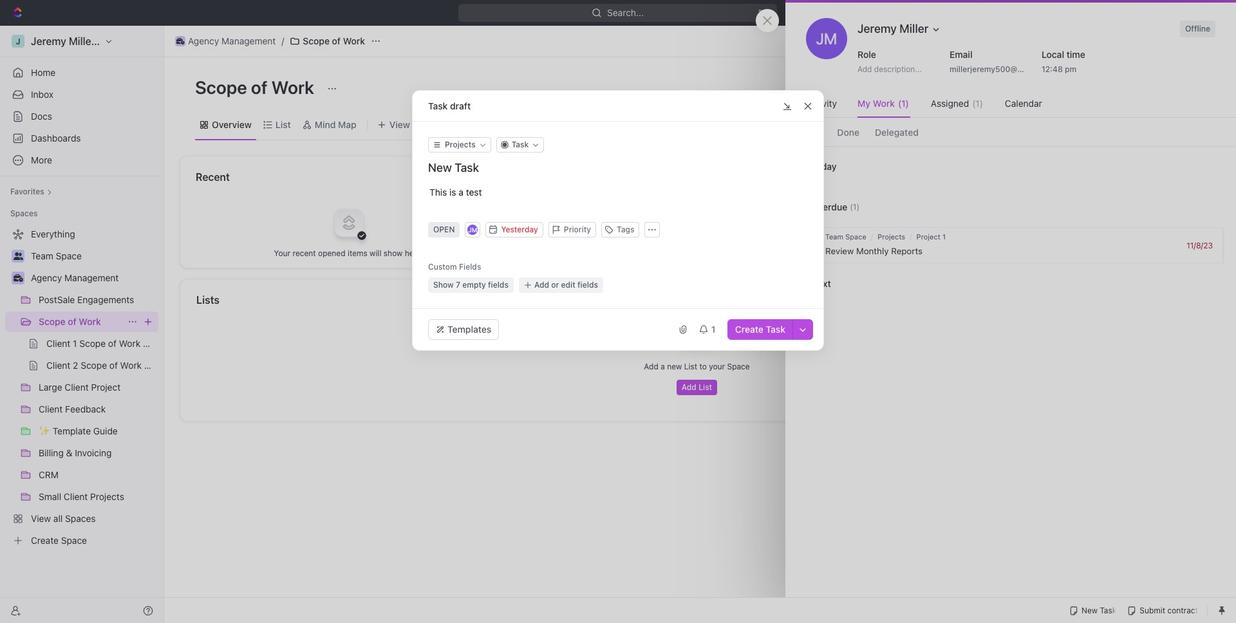 Task type: vqa. For each thing, say whether or not it's contained in the screenshot.
Folder button
no



Task type: describe. For each thing, give the bounding box(es) containing it.
tags
[[617, 225, 634, 234]]

0 vertical spatial 1
[[589, 212, 593, 223]]

b
[[627, 212, 633, 223]]

open
[[433, 225, 455, 234]]

drop
[[1006, 218, 1025, 228]]

time
[[1067, 49, 1085, 60]]

1 horizontal spatial scope of work link
[[287, 33, 368, 49]]

docs link
[[5, 106, 158, 127]]

spaces
[[10, 209, 38, 218]]

task inside "button"
[[766, 324, 786, 335]]

client for client 2 project c scope of work
[[562, 233, 586, 244]]

empty
[[462, 280, 486, 290]]

role
[[858, 49, 876, 60]]

agency inside tree
[[31, 272, 62, 283]]

your
[[274, 248, 290, 258]]

fields for add or edit fields
[[578, 280, 598, 290]]

create
[[735, 324, 764, 335]]

create task button
[[727, 319, 793, 340]]

offline
[[1185, 24, 1211, 33]]

calendar
[[1005, 98, 1042, 109]]

automations
[[1146, 35, 1200, 46]]

1 horizontal spatial /
[[871, 232, 873, 241]]

templates
[[447, 324, 491, 335]]

edit
[[561, 280, 575, 290]]

⌘k
[[758, 7, 772, 18]]

search...
[[608, 7, 644, 18]]

description...
[[874, 64, 922, 74]]

show 7 empty fields
[[433, 280, 509, 290]]

your
[[709, 362, 725, 372]]

client for client 1 project b scope of work
[[562, 212, 586, 223]]

new button
[[993, 3, 1038, 23]]

new
[[1011, 7, 1030, 18]]

0:01:55 button
[[1095, 5, 1159, 21]]

🤝 for client 1 project b scope of work
[[544, 213, 554, 223]]

this is a test
[[429, 187, 484, 198]]

opened
[[318, 248, 345, 258]]

1 vertical spatial scope of work link
[[39, 312, 122, 332]]

business time image
[[13, 274, 23, 282]]

upgrade
[[945, 7, 982, 18]]

draft
[[450, 100, 471, 111]]

home
[[31, 67, 56, 78]]

0 vertical spatial agency management
[[188, 35, 276, 46]]

fields
[[459, 262, 481, 272]]

templates button
[[428, 319, 499, 340]]

c
[[628, 233, 635, 244]]

add for add list
[[682, 382, 697, 392]]

2
[[589, 233, 594, 244]]

list link
[[273, 116, 291, 134]]

task for task draft
[[428, 100, 448, 111]]

upgrade link
[[927, 4, 988, 22]]

0:01:55
[[1109, 8, 1137, 17]]

email millerjeremy500@gmail.com
[[950, 49, 1056, 74]]

favorites
[[10, 187, 44, 196]]

project for client 2 project c scope of work
[[596, 233, 626, 244]]

recent
[[293, 248, 316, 258]]

drop files here to attach
[[1006, 218, 1100, 228]]

inbox
[[31, 89, 53, 100]]

2 horizontal spatial /
[[910, 232, 912, 241]]

task button
[[496, 137, 544, 153]]

management inside tree
[[64, 272, 119, 283]]

files
[[1027, 218, 1043, 228]]

review
[[825, 246, 854, 256]]

no lists icon. image
[[671, 310, 723, 362]]

agency management inside tree
[[31, 272, 119, 283]]

(1)
[[850, 202, 860, 212]]

Task Name text field
[[428, 160, 811, 176]]

role add description...
[[858, 49, 922, 74]]

or
[[551, 280, 559, 290]]

map
[[338, 119, 357, 130]]

local
[[1042, 49, 1064, 60]]

recent
[[196, 171, 230, 183]]

jm inside "dropdown button"
[[468, 226, 477, 234]]

pm
[[1065, 64, 1077, 74]]

local time 12:48 pm
[[1042, 49, 1085, 74]]

create task
[[735, 324, 786, 335]]

client 2 project c scope of work
[[562, 233, 698, 244]]

list inside button
[[699, 382, 712, 392]]

business time image
[[176, 38, 184, 44]]

add list button
[[677, 380, 717, 395]]

tags button
[[601, 222, 640, 238]]

attach
[[1076, 218, 1100, 228]]

automations button
[[1140, 32, 1207, 51]]

my work
[[858, 98, 895, 109]]

overdue tab panel
[[786, 146, 1236, 304]]

millerjeremy500@gmail.com
[[950, 64, 1056, 74]]

0 horizontal spatial to
[[700, 362, 707, 372]]

1 button
[[693, 319, 722, 340]]

team
[[825, 232, 844, 241]]

priority button
[[548, 222, 596, 238]]

0 vertical spatial agency
[[188, 35, 219, 46]]

here.
[[405, 248, 423, 258]]

test
[[466, 187, 482, 198]]

client 1 project b scope of work
[[562, 212, 696, 223]]

lists button
[[196, 292, 1199, 308]]

add inside the role add description...
[[858, 64, 872, 74]]

dashboards link
[[5, 128, 158, 149]]

project for client 1 project b scope of work
[[595, 212, 625, 223]]



Task type: locate. For each thing, give the bounding box(es) containing it.
1 horizontal spatial list
[[684, 362, 697, 372]]

0 horizontal spatial /
[[282, 35, 284, 46]]

task for task
[[512, 140, 529, 149]]

overdue (1)
[[811, 201, 860, 212]]

7
[[456, 280, 460, 290]]

0 vertical spatial task
[[428, 100, 448, 111]]

2 vertical spatial 1
[[711, 324, 716, 335]]

project up reports
[[917, 232, 941, 241]]

1 vertical spatial scope of work
[[195, 77, 318, 98]]

client left 2
[[562, 233, 586, 244]]

0 vertical spatial management
[[222, 35, 276, 46]]

1 vertical spatial management
[[64, 272, 119, 283]]

project right 2
[[596, 233, 626, 244]]

1 vertical spatial agency
[[31, 272, 62, 283]]

0 horizontal spatial agency management link
[[31, 268, 156, 288]]

1 vertical spatial 🤝
[[544, 234, 554, 243]]

1 vertical spatial agency management link
[[31, 268, 156, 288]]

no recent items image
[[323, 197, 374, 248]]

a right is
[[459, 187, 464, 198]]

add left new
[[644, 362, 659, 372]]

overview link
[[209, 116, 252, 134]]

review monthly reports link
[[822, 240, 1182, 262]]

to right here
[[1065, 218, 1073, 228]]

show
[[384, 248, 403, 258]]

a
[[459, 187, 464, 198], [661, 362, 665, 372]]

space inside team space / projects / project 1 review monthly reports
[[846, 232, 867, 241]]

is
[[449, 187, 456, 198]]

1 vertical spatial to
[[700, 362, 707, 372]]

1 down lists button
[[711, 324, 716, 335]]

fields right edit
[[578, 280, 598, 290]]

🤝 for client 2 project c scope of work
[[544, 234, 554, 243]]

0 vertical spatial to
[[1065, 218, 1073, 228]]

project inside team space / projects / project 1 review monthly reports
[[917, 232, 941, 241]]

agency right business time image
[[31, 272, 62, 283]]

mind
[[315, 119, 336, 130]]

to
[[1065, 218, 1073, 228], [700, 362, 707, 372]]

2 fields from the left
[[578, 280, 598, 290]]

1 client from the top
[[562, 212, 586, 223]]

tree
[[5, 224, 158, 551]]

1 vertical spatial task
[[512, 140, 529, 149]]

1 horizontal spatial to
[[1065, 218, 1073, 228]]

items
[[348, 248, 367, 258]]

of
[[332, 35, 341, 46], [251, 77, 268, 98], [664, 212, 672, 223], [666, 233, 674, 244], [68, 316, 76, 327]]

add down role
[[858, 64, 872, 74]]

tags button
[[601, 222, 640, 238]]

1 vertical spatial a
[[661, 362, 665, 372]]

1 vertical spatial client
[[562, 233, 586, 244]]

0 vertical spatial list
[[275, 119, 291, 130]]

12:48
[[1042, 64, 1063, 74]]

0 horizontal spatial jm
[[468, 226, 477, 234]]

2 🤝 from the top
[[544, 234, 554, 243]]

to left your
[[700, 362, 707, 372]]

team space / projects / project 1 review monthly reports
[[825, 232, 946, 256]]

1 horizontal spatial agency management link
[[172, 33, 279, 49]]

agency right business time icon
[[188, 35, 219, 46]]

0 horizontal spatial a
[[459, 187, 464, 198]]

0 horizontal spatial scope of work link
[[39, 312, 122, 332]]

lists
[[196, 294, 220, 306]]

1 horizontal spatial a
[[661, 362, 665, 372]]

0 vertical spatial client
[[562, 212, 586, 223]]

project
[[595, 212, 625, 223], [917, 232, 941, 241], [596, 233, 626, 244]]

1 inside team space / projects / project 1 review monthly reports
[[943, 232, 946, 241]]

1 🤝 from the top
[[544, 213, 554, 223]]

open button
[[428, 222, 460, 238]]

0 vertical spatial 🤝
[[544, 213, 554, 223]]

1 button
[[693, 319, 722, 340]]

space right 'team'
[[846, 232, 867, 241]]

1 horizontal spatial task
[[512, 140, 529, 149]]

add description... button
[[853, 62, 938, 77]]

overview
[[212, 119, 252, 130]]

projects link
[[878, 232, 905, 241]]

my
[[858, 98, 871, 109]]

tree inside sidebar navigation
[[5, 224, 158, 551]]

jm
[[816, 30, 837, 48], [468, 226, 477, 234]]

client up priority
[[562, 212, 586, 223]]

0 vertical spatial agency management link
[[172, 33, 279, 49]]

1 horizontal spatial management
[[222, 35, 276, 46]]

list down add a new list to your space
[[699, 382, 712, 392]]

0 vertical spatial space
[[846, 232, 867, 241]]

new
[[667, 362, 682, 372]]

scope of work inside sidebar navigation
[[39, 316, 101, 327]]

1 horizontal spatial agency management
[[188, 35, 276, 46]]

2 vertical spatial list
[[699, 382, 712, 392]]

0 vertical spatial jm
[[816, 30, 837, 48]]

0 vertical spatial scope of work
[[303, 35, 365, 46]]

list left mind
[[275, 119, 291, 130]]

tree containing agency management
[[5, 224, 158, 551]]

1 fields from the left
[[488, 280, 509, 290]]

0 horizontal spatial space
[[727, 362, 750, 372]]

activity
[[806, 98, 837, 109]]

inbox link
[[5, 84, 158, 105]]

1 vertical spatial 1
[[943, 232, 946, 241]]

list right new
[[684, 362, 697, 372]]

projects
[[878, 232, 905, 241]]

0 horizontal spatial fields
[[488, 280, 509, 290]]

home link
[[5, 62, 158, 83]]

scope of work link
[[287, 33, 368, 49], [39, 312, 122, 332]]

add or edit fields button
[[519, 278, 603, 293]]

fields
[[488, 280, 509, 290], [578, 280, 598, 290]]

2 horizontal spatial list
[[699, 382, 712, 392]]

priority
[[564, 225, 591, 234]]

2 vertical spatial task
[[766, 324, 786, 335]]

work
[[343, 35, 365, 46], [271, 77, 314, 98], [873, 98, 895, 109], [675, 212, 696, 223], [677, 233, 698, 244], [79, 316, 101, 327]]

1 vertical spatial agency management
[[31, 272, 119, 283]]

1 vertical spatial space
[[727, 362, 750, 372]]

add or edit fields
[[534, 280, 598, 290]]

0 horizontal spatial management
[[64, 272, 119, 283]]

0 horizontal spatial task
[[428, 100, 448, 111]]

1 horizontal spatial jm
[[816, 30, 837, 48]]

add left or
[[534, 280, 549, 290]]

0 horizontal spatial 1
[[589, 212, 593, 223]]

project up the tags
[[595, 212, 625, 223]]

work inside sidebar navigation
[[79, 316, 101, 327]]

2 vertical spatial scope of work
[[39, 316, 101, 327]]

dashboards
[[31, 133, 81, 144]]

mind map
[[315, 119, 357, 130]]

agency management right business time icon
[[188, 35, 276, 46]]

fields right empty on the top left of the page
[[488, 280, 509, 290]]

1 inside button
[[711, 324, 716, 335]]

email
[[950, 49, 973, 60]]

task inside dropdown button
[[512, 140, 529, 149]]

add a new list to your space
[[644, 362, 750, 372]]

priority button
[[548, 222, 596, 238]]

sidebar navigation
[[0, 26, 164, 623]]

0 horizontal spatial agency
[[31, 272, 62, 283]]

fields for show 7 empty fields
[[488, 280, 509, 290]]

space
[[846, 232, 867, 241], [727, 362, 750, 372]]

of inside sidebar navigation
[[68, 316, 76, 327]]

your recent opened items will show here.
[[274, 248, 423, 258]]

2 horizontal spatial 1
[[943, 232, 946, 241]]

will
[[370, 248, 381, 258]]

task draft
[[428, 100, 471, 111]]

0 horizontal spatial agency management
[[31, 272, 119, 283]]

fields inside button
[[578, 280, 598, 290]]

0 vertical spatial a
[[459, 187, 464, 198]]

2 client from the top
[[562, 233, 586, 244]]

project 1 link
[[917, 232, 946, 241]]

docs
[[31, 111, 52, 122]]

1 right projects link
[[943, 232, 946, 241]]

overdue
[[811, 201, 848, 212]]

add for add a new list to your space
[[644, 362, 659, 372]]

11/8/23
[[1187, 240, 1213, 250]]

space right your
[[727, 362, 750, 372]]

1 horizontal spatial space
[[846, 232, 867, 241]]

scope inside sidebar navigation
[[39, 316, 65, 327]]

2 horizontal spatial task
[[766, 324, 786, 335]]

0 vertical spatial scope of work link
[[287, 33, 368, 49]]

add down add a new list to your space
[[682, 382, 697, 392]]

monthly
[[856, 246, 889, 256]]

show
[[433, 280, 454, 290]]

1 vertical spatial jm
[[468, 226, 477, 234]]

mind map link
[[312, 116, 357, 134]]

scope of work
[[303, 35, 365, 46], [195, 77, 318, 98], [39, 316, 101, 327]]

a left new
[[661, 362, 665, 372]]

1 vertical spatial list
[[684, 362, 697, 372]]

/
[[282, 35, 284, 46], [871, 232, 873, 241], [910, 232, 912, 241]]

favorites button
[[5, 184, 57, 200]]

0 horizontal spatial list
[[275, 119, 291, 130]]

1 horizontal spatial 1
[[711, 324, 716, 335]]

1 horizontal spatial agency
[[188, 35, 219, 46]]

add list
[[682, 382, 712, 392]]

scope
[[303, 35, 330, 46], [195, 77, 247, 98], [635, 212, 662, 223], [637, 233, 663, 244], [39, 316, 65, 327]]

1 horizontal spatial fields
[[578, 280, 598, 290]]

add for add or edit fields
[[534, 280, 549, 290]]

1 up priority
[[589, 212, 593, 223]]

agency management right business time image
[[31, 272, 119, 283]]



